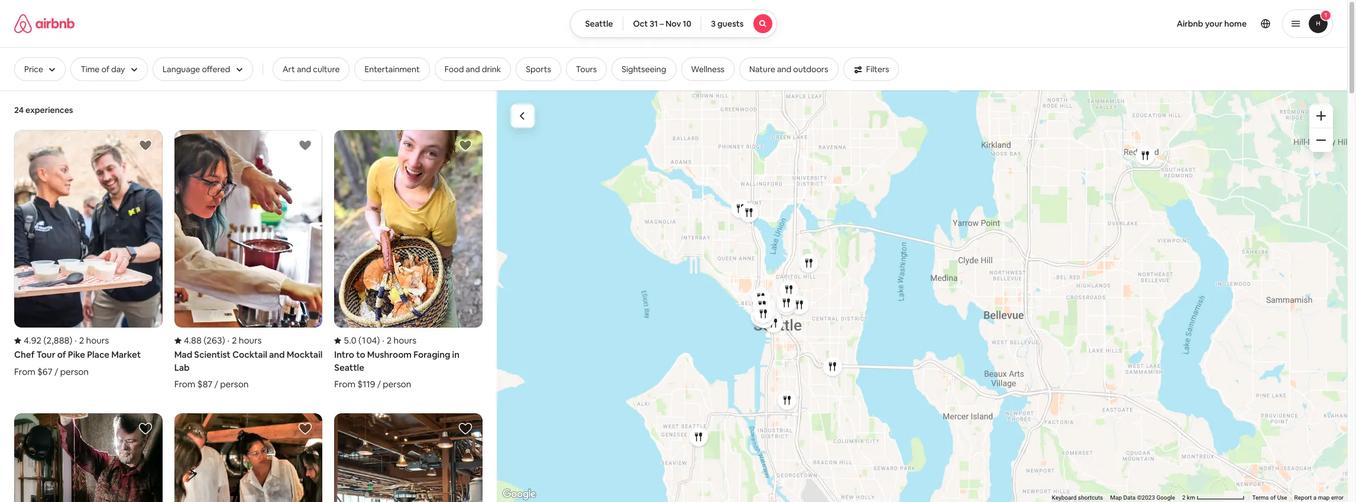 Task type: locate. For each thing, give the bounding box(es) containing it.
2 horizontal spatial · 2 hours
[[382, 335, 417, 346]]

/ for from $119
[[377, 379, 381, 390]]

2 horizontal spatial of
[[1271, 495, 1276, 501]]

home
[[1225, 18, 1247, 29]]

and left drink
[[466, 64, 480, 75]]

1 · 2 hours from the left
[[75, 335, 109, 346]]

and inside food and drink button
[[466, 64, 480, 75]]

and inside art and culture button
[[297, 64, 311, 75]]

from left $119
[[334, 379, 355, 390]]

map
[[1110, 495, 1122, 501]]

of left day
[[101, 64, 109, 75]]

· for (2,888)
[[75, 335, 77, 346]]

2 km
[[1182, 495, 1197, 501]]

2 horizontal spatial person
[[383, 379, 411, 390]]

google
[[1157, 495, 1175, 501]]

intro to mushroom foraging in seattle group
[[334, 130, 483, 390]]

from
[[14, 366, 35, 377], [174, 379, 195, 390], [334, 379, 355, 390]]

chef
[[14, 349, 35, 360]]

person
[[60, 366, 89, 377], [220, 379, 249, 390], [383, 379, 411, 390]]

2 horizontal spatial ·
[[382, 335, 384, 346]]

hours inside the mad scientist cocktail and mocktail lab group
[[239, 335, 262, 346]]

of inside 'chef tour of pike place market from $67 / person'
[[57, 349, 66, 360]]

seattle down intro
[[334, 362, 364, 373]]

$87
[[197, 379, 212, 390]]

hours up cocktail
[[239, 335, 262, 346]]

art and culture
[[283, 64, 340, 75]]

km
[[1187, 495, 1195, 501]]

· 2 hours up mushroom
[[382, 335, 417, 346]]

google image
[[500, 487, 539, 502]]

from down chef
[[14, 366, 35, 377]]

3 · 2 hours from the left
[[382, 335, 417, 346]]

language
[[163, 64, 200, 75]]

/ inside intro to mushroom foraging in seattle from $119 / person
[[377, 379, 381, 390]]

of left use
[[1271, 495, 1276, 501]]

and right art
[[297, 64, 311, 75]]

and
[[297, 64, 311, 75], [466, 64, 480, 75], [777, 64, 792, 75], [269, 349, 285, 360]]

0 horizontal spatial from
[[14, 366, 35, 377]]

· inside chef tour of pike place market group
[[75, 335, 77, 346]]

4.92
[[24, 335, 42, 346]]

from down lab in the left of the page
[[174, 379, 195, 390]]

5.0
[[344, 335, 356, 346]]

nature
[[749, 64, 775, 75]]

keyboard
[[1052, 495, 1077, 501]]

· right (263)
[[227, 335, 230, 346]]

None search field
[[571, 9, 777, 38]]

2 left km
[[1182, 495, 1186, 501]]

seattle
[[585, 18, 613, 29], [334, 362, 364, 373]]

1 horizontal spatial from
[[174, 379, 195, 390]]

filters
[[866, 64, 889, 75]]

1 · from the left
[[75, 335, 77, 346]]

0 horizontal spatial of
[[57, 349, 66, 360]]

1 horizontal spatial /
[[214, 379, 218, 390]]

1 vertical spatial add to wishlist image
[[138, 422, 152, 436]]

1 horizontal spatial add to wishlist image
[[298, 138, 313, 153]]

1 horizontal spatial seattle
[[585, 18, 613, 29]]

2 up pike
[[79, 335, 84, 346]]

mad scientist cocktail and mocktail lab group
[[174, 130, 323, 390]]

mad scientist cocktail and mocktail lab from $87 / person
[[174, 349, 323, 390]]

2 · from the left
[[227, 335, 230, 346]]

4.88 out of 5 average rating,  263 reviews image
[[174, 335, 225, 346]]

2 horizontal spatial /
[[377, 379, 381, 390]]

2 right (263)
[[232, 335, 237, 346]]

hours
[[86, 335, 109, 346], [239, 335, 262, 346], [394, 335, 417, 346]]

and right cocktail
[[269, 349, 285, 360]]

person right $87
[[220, 379, 249, 390]]

of inside time of day dropdown button
[[101, 64, 109, 75]]

· for (104)
[[382, 335, 384, 346]]

of down (2,888) on the bottom left of the page
[[57, 349, 66, 360]]

/ for from $87
[[214, 379, 218, 390]]

0 horizontal spatial ·
[[75, 335, 77, 346]]

0 vertical spatial of
[[101, 64, 109, 75]]

and inside nature and outdoors button
[[777, 64, 792, 75]]

2
[[79, 335, 84, 346], [232, 335, 237, 346], [387, 335, 392, 346], [1182, 495, 1186, 501]]

Sports button
[[516, 57, 561, 81]]

1 hours from the left
[[86, 335, 109, 346]]

1 horizontal spatial · 2 hours
[[227, 335, 262, 346]]

in
[[452, 349, 460, 360]]

2 horizontal spatial from
[[334, 379, 355, 390]]

map
[[1318, 495, 1330, 501]]

1 horizontal spatial hours
[[239, 335, 262, 346]]

31
[[650, 18, 658, 29]]

· up pike
[[75, 335, 77, 346]]

add to wishlist image inside the mad scientist cocktail and mocktail lab group
[[298, 138, 313, 153]]

· 2 hours for foraging
[[382, 335, 417, 346]]

hours inside chef tour of pike place market group
[[86, 335, 109, 346]]

–
[[660, 18, 664, 29]]

nov
[[666, 18, 681, 29]]

time
[[81, 64, 100, 75]]

0 horizontal spatial · 2 hours
[[75, 335, 109, 346]]

2 · 2 hours from the left
[[227, 335, 262, 346]]

/ right "$67"
[[54, 366, 58, 377]]

add to wishlist image
[[138, 138, 152, 153], [458, 138, 473, 153], [298, 422, 313, 436], [458, 422, 473, 436]]

Tours button
[[566, 57, 607, 81]]

/ inside mad scientist cocktail and mocktail lab from $87 / person
[[214, 379, 218, 390]]

person inside mad scientist cocktail and mocktail lab from $87 / person
[[220, 379, 249, 390]]

· 2 hours up cocktail
[[227, 335, 262, 346]]

seattle left 'oct'
[[585, 18, 613, 29]]

· 2 hours inside the intro to mushroom foraging in seattle group
[[382, 335, 417, 346]]

hours inside the intro to mushroom foraging in seattle group
[[394, 335, 417, 346]]

person down pike
[[60, 366, 89, 377]]

2 km button
[[1179, 494, 1249, 502]]

/ inside 'chef tour of pike place market from $67 / person'
[[54, 366, 58, 377]]

· 2 hours inside the mad scientist cocktail and mocktail lab group
[[227, 335, 262, 346]]

shortcuts
[[1078, 495, 1103, 501]]

· right "(104)"
[[382, 335, 384, 346]]

1 horizontal spatial ·
[[227, 335, 230, 346]]

from inside mad scientist cocktail and mocktail lab from $87 / person
[[174, 379, 195, 390]]

Entertainment button
[[355, 57, 430, 81]]

3 · from the left
[[382, 335, 384, 346]]

time of day
[[81, 64, 125, 75]]

from for intro to mushroom foraging in seattle from $119 / person
[[334, 379, 355, 390]]

1 vertical spatial of
[[57, 349, 66, 360]]

nature and outdoors
[[749, 64, 828, 75]]

0 horizontal spatial person
[[60, 366, 89, 377]]

/ right $119
[[377, 379, 381, 390]]

1 vertical spatial seattle
[[334, 362, 364, 373]]

person for $87
[[220, 379, 249, 390]]

from inside intro to mushroom foraging in seattle from $119 / person
[[334, 379, 355, 390]]

2 hours from the left
[[239, 335, 262, 346]]

2 inside the mad scientist cocktail and mocktail lab group
[[232, 335, 237, 346]]

0 horizontal spatial seattle
[[334, 362, 364, 373]]

· 2 hours
[[75, 335, 109, 346], [227, 335, 262, 346], [382, 335, 417, 346]]

2 inside the intro to mushroom foraging in seattle group
[[387, 335, 392, 346]]

· 2 hours inside chef tour of pike place market group
[[75, 335, 109, 346]]

Nature and outdoors button
[[739, 57, 838, 81]]

none search field containing seattle
[[571, 9, 777, 38]]

terms
[[1253, 495, 1269, 501]]

hours for and
[[239, 335, 262, 346]]

offered
[[202, 64, 230, 75]]

person down mushroom
[[383, 379, 411, 390]]

mushroom
[[367, 349, 412, 360]]

· inside the intro to mushroom foraging in seattle group
[[382, 335, 384, 346]]

culture
[[313, 64, 340, 75]]

of
[[101, 64, 109, 75], [57, 349, 66, 360], [1271, 495, 1276, 501]]

hours for pike
[[86, 335, 109, 346]]

2 inside chef tour of pike place market group
[[79, 335, 84, 346]]

3 hours from the left
[[394, 335, 417, 346]]

hours for foraging
[[394, 335, 417, 346]]

language offered button
[[153, 57, 253, 81]]

· inside the mad scientist cocktail and mocktail lab group
[[227, 335, 230, 346]]

0 horizontal spatial /
[[54, 366, 58, 377]]

2 up mushroom
[[387, 335, 392, 346]]

1
[[1325, 11, 1327, 19]]

(104)
[[358, 335, 380, 346]]

hours up place
[[86, 335, 109, 346]]

and right nature
[[777, 64, 792, 75]]

0 horizontal spatial hours
[[86, 335, 109, 346]]

Wellness button
[[681, 57, 735, 81]]

from inside 'chef tour of pike place market from $67 / person'
[[14, 366, 35, 377]]

0 vertical spatial add to wishlist image
[[298, 138, 313, 153]]

2 inside button
[[1182, 495, 1186, 501]]

seattle button
[[571, 9, 624, 38]]

©2023
[[1137, 495, 1155, 501]]

and for food
[[466, 64, 480, 75]]

filters button
[[843, 57, 899, 81]]

/ right $87
[[214, 379, 218, 390]]

/
[[54, 366, 58, 377], [214, 379, 218, 390], [377, 379, 381, 390]]

· 2 hours up place
[[75, 335, 109, 346]]

0 horizontal spatial add to wishlist image
[[138, 422, 152, 436]]

person inside 'chef tour of pike place market from $67 / person'
[[60, 366, 89, 377]]

from for mad scientist cocktail and mocktail lab from $87 / person
[[174, 379, 195, 390]]

· for (263)
[[227, 335, 230, 346]]

0 vertical spatial seattle
[[585, 18, 613, 29]]

4.88
[[184, 335, 202, 346]]

add to wishlist image
[[298, 138, 313, 153], [138, 422, 152, 436]]

1 horizontal spatial of
[[101, 64, 109, 75]]

hours up mushroom
[[394, 335, 417, 346]]

2 vertical spatial of
[[1271, 495, 1276, 501]]

person inside intro to mushroom foraging in seattle from $119 / person
[[383, 379, 411, 390]]

and for art
[[297, 64, 311, 75]]

drink
[[482, 64, 501, 75]]

1 horizontal spatial person
[[220, 379, 249, 390]]

food and drink
[[445, 64, 501, 75]]

Sightseeing button
[[612, 57, 676, 81]]

2 horizontal spatial hours
[[394, 335, 417, 346]]



Task type: vqa. For each thing, say whether or not it's contained in the screenshot.
/ for From $67
yes



Task type: describe. For each thing, give the bounding box(es) containing it.
lab
[[174, 362, 190, 373]]

4.92 out of 5 average rating,  2,888 reviews image
[[14, 335, 72, 346]]

3 guests button
[[701, 9, 777, 38]]

and for nature
[[777, 64, 792, 75]]

10
[[683, 18, 692, 29]]

report a map error
[[1295, 495, 1344, 501]]

24
[[14, 105, 24, 115]]

3
[[711, 18, 716, 29]]

sports
[[526, 64, 551, 75]]

art
[[283, 64, 295, 75]]

terms of use
[[1253, 495, 1287, 501]]

sightseeing
[[622, 64, 666, 75]]

report a map error link
[[1295, 495, 1344, 501]]

1 button
[[1282, 9, 1333, 38]]

24 experiences
[[14, 105, 73, 115]]

of for terms
[[1271, 495, 1276, 501]]

intro
[[334, 349, 354, 360]]

keyboard shortcuts
[[1052, 495, 1103, 501]]

zoom in image
[[1317, 111, 1326, 121]]

place
[[87, 349, 109, 360]]

your
[[1205, 18, 1223, 29]]

(2,888)
[[43, 335, 72, 346]]

map data ©2023 google
[[1110, 495, 1175, 501]]

data
[[1124, 495, 1136, 501]]

seattle inside button
[[585, 18, 613, 29]]

airbnb your home
[[1177, 18, 1247, 29]]

(263)
[[204, 335, 225, 346]]

$119
[[357, 379, 375, 390]]

day
[[111, 64, 125, 75]]

scientist
[[194, 349, 231, 360]]

· 2 hours for and
[[227, 335, 262, 346]]

terms of use link
[[1253, 495, 1287, 501]]

report
[[1295, 495, 1312, 501]]

food
[[445, 64, 464, 75]]

of for time
[[101, 64, 109, 75]]

zoom out image
[[1317, 135, 1326, 145]]

/ for from $67
[[54, 366, 58, 377]]

market
[[111, 349, 141, 360]]

4.92 (2,888)
[[24, 335, 72, 346]]

keyboard shortcuts button
[[1052, 494, 1103, 502]]

google map
showing 24 experiences. region
[[497, 90, 1347, 502]]

use
[[1277, 495, 1287, 501]]

person for $119
[[383, 379, 411, 390]]

intro to mushroom foraging in seattle from $119 / person
[[334, 349, 460, 390]]

5.0 (104)
[[344, 335, 380, 346]]

to
[[356, 349, 365, 360]]

airbnb your home link
[[1170, 11, 1254, 36]]

time of day button
[[71, 57, 148, 81]]

experiences
[[25, 105, 73, 115]]

2 for 4.92 (2,888)
[[79, 335, 84, 346]]

tour
[[36, 349, 55, 360]]

mad
[[174, 349, 192, 360]]

from for chef tour of pike place market from $67 / person
[[14, 366, 35, 377]]

Art and culture button
[[273, 57, 350, 81]]

2 for 4.88 (263)
[[232, 335, 237, 346]]

guests
[[718, 18, 744, 29]]

language offered
[[163, 64, 230, 75]]

pike
[[68, 349, 85, 360]]

2 for 5.0 (104)
[[387, 335, 392, 346]]

profile element
[[791, 0, 1333, 47]]

error
[[1331, 495, 1344, 501]]

oct
[[633, 18, 648, 29]]

4.88 (263)
[[184, 335, 225, 346]]

· 2 hours for pike
[[75, 335, 109, 346]]

outdoors
[[793, 64, 828, 75]]

mocktail
[[287, 349, 323, 360]]

seattle inside intro to mushroom foraging in seattle from $119 / person
[[334, 362, 364, 373]]

chef tour of pike place market group
[[14, 130, 162, 377]]

$67
[[37, 366, 52, 377]]

oct 31 – nov 10
[[633, 18, 692, 29]]

person for $67
[[60, 366, 89, 377]]

5.0 out of 5 average rating,  104 reviews image
[[334, 335, 380, 346]]

cocktail
[[232, 349, 267, 360]]

airbnb
[[1177, 18, 1204, 29]]

price
[[24, 64, 43, 75]]

price button
[[14, 57, 66, 81]]

chef tour of pike place market from $67 / person
[[14, 349, 141, 377]]

Food and drink button
[[435, 57, 511, 81]]

3 guests
[[711, 18, 744, 29]]

tours
[[576, 64, 597, 75]]

oct 31 – nov 10 button
[[623, 9, 702, 38]]

entertainment
[[365, 64, 420, 75]]

wellness
[[691, 64, 725, 75]]

and inside mad scientist cocktail and mocktail lab from $87 / person
[[269, 349, 285, 360]]

foraging
[[414, 349, 450, 360]]

a
[[1314, 495, 1317, 501]]

add to wishlist image inside the intro to mushroom foraging in seattle group
[[458, 138, 473, 153]]



